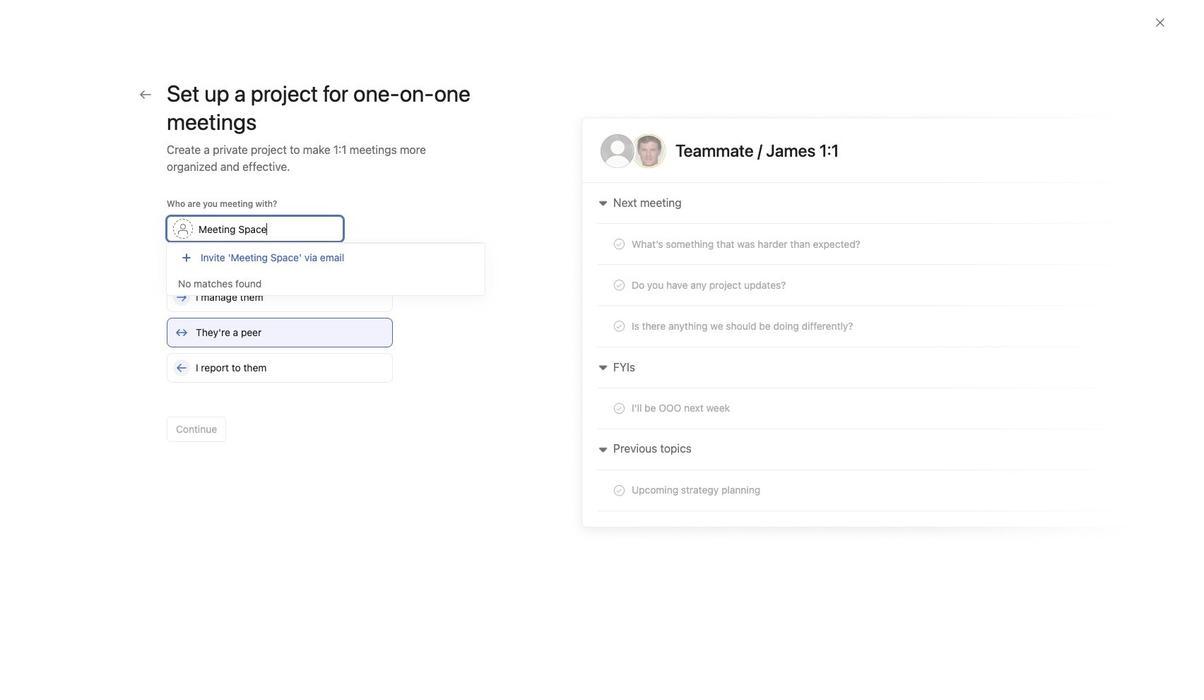 Task type: locate. For each thing, give the bounding box(es) containing it.
mark complete image for first mark complete checkbox
[[264, 304, 281, 321]]

1 vertical spatial mark complete checkbox
[[264, 380, 281, 397]]

list box
[[427, 6, 766, 28]]

list item
[[250, 300, 1098, 325], [250, 325, 1098, 351], [250, 376, 1098, 401], [250, 401, 1098, 427], [250, 427, 1098, 452], [273, 542, 308, 578], [292, 610, 312, 630]]

1 vertical spatial mark complete image
[[264, 329, 281, 346]]

Mark complete checkbox
[[264, 329, 281, 346], [264, 355, 281, 372]]

0 vertical spatial mark complete checkbox
[[264, 329, 281, 346]]

2 mark complete checkbox from the top
[[264, 380, 281, 397]]

close image
[[1155, 17, 1166, 28]]

mark complete image
[[264, 304, 281, 321], [264, 329, 281, 346], [264, 380, 281, 397]]

this is a preview of your project image
[[568, 107, 1142, 545]]

mark complete checkbox up mark complete image
[[264, 304, 281, 321]]

mark complete checkbox down mark complete image
[[264, 380, 281, 397]]

go back image
[[140, 89, 151, 100]]

3 mark complete image from the top
[[264, 380, 281, 397]]

mark complete image for 2nd mark complete checkbox
[[264, 380, 281, 397]]

0 vertical spatial mark complete checkbox
[[264, 304, 281, 321]]

2 mark complete image from the top
[[264, 329, 281, 346]]

1 vertical spatial mark complete checkbox
[[264, 355, 281, 372]]

0 vertical spatial mark complete image
[[264, 304, 281, 321]]

close image
[[1155, 17, 1166, 28]]

mark complete image for second mark complete option from the bottom of the page
[[264, 329, 281, 346]]

Mark complete checkbox
[[264, 304, 281, 321], [264, 380, 281, 397]]

1 mark complete image from the top
[[264, 304, 281, 321]]

2 vertical spatial mark complete image
[[264, 380, 281, 397]]



Task type: describe. For each thing, give the bounding box(es) containing it.
Name or email text field
[[167, 216, 343, 242]]

1 mark complete checkbox from the top
[[264, 304, 281, 321]]

starred element
[[0, 225, 170, 389]]

2 mark complete checkbox from the top
[[264, 355, 281, 372]]

mark complete image
[[264, 355, 281, 372]]

global element
[[0, 35, 170, 119]]

1 mark complete checkbox from the top
[[264, 329, 281, 346]]



Task type: vqa. For each thing, say whether or not it's contained in the screenshot.
Mark complete option
yes



